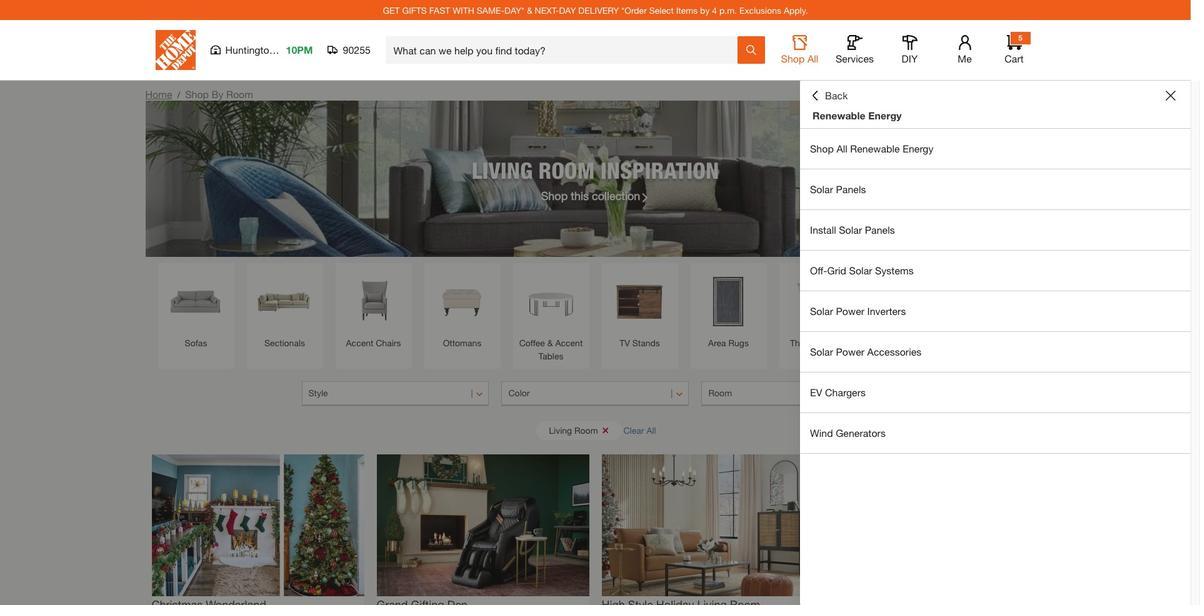 Task type: describe. For each thing, give the bounding box(es) containing it.
room button
[[702, 381, 889, 406]]

install solar panels link
[[800, 210, 1191, 250]]

diy button
[[890, 35, 930, 65]]

chairs
[[376, 338, 401, 348]]

& inside "coffee & accent tables"
[[548, 338, 553, 348]]

clear all button
[[624, 419, 656, 442]]

throw for throw blankets
[[876, 338, 900, 348]]

shop all renewable energy
[[810, 143, 934, 154]]

coffee & accent tables
[[519, 338, 583, 361]]

ev chargers link
[[800, 373, 1191, 413]]

stands
[[632, 338, 660, 348]]

shop for shop all renewable energy
[[810, 143, 834, 154]]

tv stands
[[620, 338, 660, 348]]

grid
[[827, 264, 847, 276]]

rugs
[[729, 338, 749, 348]]

4
[[712, 5, 717, 15]]

off-
[[810, 264, 827, 276]]

accent chairs link
[[342, 269, 405, 349]]

shop all renewable energy link
[[800, 129, 1191, 169]]

feedback link image
[[1183, 211, 1200, 279]]

5
[[1019, 33, 1023, 43]]

apply.
[[784, 5, 808, 15]]

area
[[708, 338, 726, 348]]

sofas
[[185, 338, 207, 348]]

solar for solar panels
[[810, 183, 833, 195]]

0 vertical spatial renewable
[[813, 109, 866, 121]]

solar power inverters link
[[800, 291, 1191, 331]]

items
[[676, 5, 698, 15]]

p.m.
[[720, 5, 737, 15]]

back
[[825, 89, 848, 101]]

all for shop all
[[808, 53, 819, 64]]

solar for solar power accessories
[[810, 346, 833, 358]]

sectionals link
[[253, 269, 317, 349]]

inverters
[[867, 305, 906, 317]]

energy inside 'link'
[[903, 143, 934, 154]]

exclusions
[[740, 5, 782, 15]]

renewable inside shop all renewable energy 'link'
[[850, 143, 900, 154]]

power for inverters
[[836, 305, 865, 317]]

tv
[[620, 338, 630, 348]]

day*
[[505, 5, 525, 15]]

accent chairs image
[[342, 269, 405, 333]]

off-grid solar systems link
[[800, 251, 1191, 291]]

throw blankets link
[[874, 269, 938, 349]]

coffee & accent tables image
[[519, 269, 583, 333]]

0 vertical spatial panels
[[836, 183, 866, 195]]

renewable energy
[[813, 109, 902, 121]]

services button
[[835, 35, 875, 65]]

throw pillows link
[[786, 269, 849, 349]]

menu containing shop all renewable energy
[[800, 129, 1191, 454]]

room up this
[[539, 157, 595, 183]]

throw blankets
[[876, 338, 937, 348]]

clear all
[[624, 425, 656, 435]]

home / shop by room
[[145, 88, 253, 100]]

power for accessories
[[836, 346, 865, 358]]

solar panels link
[[800, 169, 1191, 209]]

living for living room
[[549, 425, 572, 435]]

shop all button
[[780, 35, 820, 65]]

shop for shop this collection
[[541, 188, 568, 202]]

color button
[[502, 381, 689, 406]]

solar inside install solar panels link
[[839, 224, 862, 236]]

get gifts fast with same-day* & next-day delivery *order select items by 4 p.m. exclusions apply.
[[383, 5, 808, 15]]

diy
[[902, 53, 918, 64]]

living room
[[549, 425, 598, 435]]

living for living room inspiration
[[472, 157, 533, 183]]

huntington park
[[225, 44, 298, 56]]

solar panels
[[810, 183, 866, 195]]

throw pillows
[[790, 338, 845, 348]]

huntington
[[225, 44, 275, 56]]

solar inside "off-grid solar systems" link
[[849, 264, 872, 276]]

ottomans
[[443, 338, 482, 348]]

systems
[[875, 264, 914, 276]]

inspiration
[[601, 157, 719, 183]]

install
[[810, 224, 836, 236]]

generators
[[836, 427, 886, 439]]

me button
[[945, 35, 985, 65]]

tv stands link
[[608, 269, 672, 349]]

accent chairs
[[346, 338, 401, 348]]

What can we help you find today? search field
[[394, 37, 737, 63]]



Task type: vqa. For each thing, say whether or not it's contained in the screenshot.
second Accent from left
yes



Task type: locate. For each thing, give the bounding box(es) containing it.
0 vertical spatial power
[[836, 305, 865, 317]]

0 horizontal spatial &
[[527, 5, 532, 15]]

1 vertical spatial panels
[[865, 224, 895, 236]]

shop inside 'link'
[[810, 143, 834, 154]]

shop down apply.
[[781, 53, 805, 64]]

3 stretchy image image from the left
[[602, 455, 814, 596]]

all right clear
[[647, 425, 656, 435]]

1 stretchy image image from the left
[[152, 455, 364, 596]]

sectionals
[[264, 338, 305, 348]]

fast
[[429, 5, 450, 15]]

off-grid solar systems
[[810, 264, 914, 276]]

style button
[[302, 381, 489, 406]]

1 throw from the left
[[790, 338, 815, 348]]

all down renewable energy
[[837, 143, 848, 154]]

accent up tables
[[555, 338, 583, 348]]

cart
[[1005, 53, 1024, 64]]

by
[[212, 88, 224, 100]]

next-
[[535, 5, 559, 15]]

shop
[[781, 53, 805, 64], [185, 88, 209, 100], [810, 143, 834, 154], [541, 188, 568, 202]]

solar for solar power inverters
[[810, 305, 833, 317]]

2 horizontal spatial all
[[837, 143, 848, 154]]

ottomans link
[[430, 269, 494, 349]]

accent
[[346, 338, 373, 348], [555, 338, 583, 348]]

solar right install
[[839, 224, 862, 236]]

shop inside button
[[781, 53, 805, 64]]

all for clear all
[[647, 425, 656, 435]]

throw pillows image
[[786, 269, 849, 333]]

panels up the systems
[[865, 224, 895, 236]]

solar
[[810, 183, 833, 195], [839, 224, 862, 236], [849, 264, 872, 276], [810, 305, 833, 317], [810, 346, 833, 358]]

0 horizontal spatial throw
[[790, 338, 815, 348]]

sofas image
[[164, 269, 228, 333]]

panels
[[836, 183, 866, 195], [865, 224, 895, 236]]

2 vertical spatial all
[[647, 425, 656, 435]]

pillows
[[817, 338, 845, 348]]

solar power inverters
[[810, 305, 906, 317]]

1 horizontal spatial all
[[808, 53, 819, 64]]

all inside button
[[808, 53, 819, 64]]

drawer close image
[[1166, 91, 1176, 101]]

room down color button
[[575, 425, 598, 435]]

0 horizontal spatial accent
[[346, 338, 373, 348]]

1 horizontal spatial accent
[[555, 338, 583, 348]]

all
[[808, 53, 819, 64], [837, 143, 848, 154], [647, 425, 656, 435]]

1 accent from the left
[[346, 338, 373, 348]]

1 horizontal spatial stretchy image image
[[377, 455, 589, 596]]

energy
[[868, 109, 902, 121], [903, 143, 934, 154]]

90255
[[343, 44, 371, 56]]

blankets
[[903, 338, 937, 348]]

ev chargers
[[810, 386, 866, 398]]

accent inside "coffee & accent tables"
[[555, 338, 583, 348]]

solar up install
[[810, 183, 833, 195]]

power left inverters
[[836, 305, 865, 317]]

/
[[177, 89, 180, 100]]

throw left blankets
[[876, 338, 900, 348]]

1 vertical spatial power
[[836, 346, 865, 358]]

solar right grid on the top right of page
[[849, 264, 872, 276]]

wind
[[810, 427, 833, 439]]

0 vertical spatial &
[[527, 5, 532, 15]]

& up tables
[[548, 338, 553, 348]]

0 vertical spatial living
[[472, 157, 533, 183]]

stretchy image image
[[152, 455, 364, 596], [377, 455, 589, 596], [602, 455, 814, 596]]

shop up solar panels
[[810, 143, 834, 154]]

solar up ev
[[810, 346, 833, 358]]

delivery
[[579, 5, 619, 15]]

90255 button
[[328, 44, 371, 56]]

living inside "living room" button
[[549, 425, 572, 435]]

shop this collection
[[541, 188, 640, 202]]

area rugs
[[708, 338, 749, 348]]

tv stands image
[[608, 269, 672, 333]]

shop left this
[[541, 188, 568, 202]]

ev
[[810, 386, 822, 398]]

select
[[649, 5, 674, 15]]

1 horizontal spatial &
[[548, 338, 553, 348]]

accent inside the accent chairs link
[[346, 338, 373, 348]]

same-
[[477, 5, 505, 15]]

accessories
[[867, 346, 922, 358]]

wind generators
[[810, 427, 886, 439]]

solar inside solar panels link
[[810, 183, 833, 195]]

2 stretchy image image from the left
[[377, 455, 589, 596]]

the home depot logo image
[[155, 30, 195, 70]]

solar up throw pillows
[[810, 305, 833, 317]]

all up back button
[[808, 53, 819, 64]]

home link
[[145, 88, 172, 100]]

solar power accessories link
[[800, 332, 1191, 372]]

throw blankets image
[[874, 269, 938, 333]]

me
[[958, 53, 972, 64]]

all inside button
[[647, 425, 656, 435]]

shop this collection link
[[541, 187, 650, 204]]

shop right /
[[185, 88, 209, 100]]

room down area
[[709, 388, 732, 398]]

coffee & accent tables link
[[519, 269, 583, 363]]

2 horizontal spatial stretchy image image
[[602, 455, 814, 596]]

solar power accessories
[[810, 346, 922, 358]]

1 horizontal spatial throw
[[876, 338, 900, 348]]

accent left chairs at the left bottom
[[346, 338, 373, 348]]

room right "by"
[[226, 88, 253, 100]]

renewable down renewable energy
[[850, 143, 900, 154]]

throw for throw pillows
[[790, 338, 815, 348]]

1 horizontal spatial energy
[[903, 143, 934, 154]]

1 vertical spatial energy
[[903, 143, 934, 154]]

0 horizontal spatial energy
[[868, 109, 902, 121]]

& right day*
[[527, 5, 532, 15]]

solar inside solar power accessories link
[[810, 346, 833, 358]]

coffee
[[519, 338, 545, 348]]

1 horizontal spatial living
[[549, 425, 572, 435]]

install solar panels
[[810, 224, 895, 236]]

solar inside solar power inverters link
[[810, 305, 833, 317]]

collection
[[592, 188, 640, 202]]

0 horizontal spatial all
[[647, 425, 656, 435]]

renewable
[[813, 109, 866, 121], [850, 143, 900, 154]]

0 vertical spatial energy
[[868, 109, 902, 121]]

day
[[559, 5, 576, 15]]

0 vertical spatial all
[[808, 53, 819, 64]]

wind generators link
[[800, 413, 1191, 453]]

shop for shop all
[[781, 53, 805, 64]]

power
[[836, 305, 865, 317], [836, 346, 865, 358]]

&
[[527, 5, 532, 15], [548, 338, 553, 348]]

tables
[[539, 351, 564, 361]]

2 accent from the left
[[555, 338, 583, 348]]

gifts
[[402, 5, 427, 15]]

throw
[[790, 338, 815, 348], [876, 338, 900, 348]]

2 throw from the left
[[876, 338, 900, 348]]

sectionals image
[[253, 269, 317, 333]]

style
[[309, 388, 328, 398]]

0 horizontal spatial living
[[472, 157, 533, 183]]

living room inspiration
[[472, 157, 719, 183]]

services
[[836, 53, 874, 64]]

panels up install solar panels
[[836, 183, 866, 195]]

10pm
[[286, 44, 313, 56]]

all for shop all renewable energy
[[837, 143, 848, 154]]

all inside 'link'
[[837, 143, 848, 154]]

color
[[509, 388, 530, 398]]

renewable down the back
[[813, 109, 866, 121]]

power up chargers
[[836, 346, 865, 358]]

1 vertical spatial renewable
[[850, 143, 900, 154]]

room
[[226, 88, 253, 100], [539, 157, 595, 183], [709, 388, 732, 398], [575, 425, 598, 435]]

with
[[453, 5, 474, 15]]

clear
[[624, 425, 644, 435]]

shop all
[[781, 53, 819, 64]]

menu
[[800, 129, 1191, 454]]

living
[[472, 157, 533, 183], [549, 425, 572, 435]]

home
[[145, 88, 172, 100]]

1 vertical spatial living
[[549, 425, 572, 435]]

cart 5
[[1005, 33, 1024, 64]]

0 horizontal spatial stretchy image image
[[152, 455, 364, 596]]

living room button
[[537, 421, 622, 440]]

2 power from the top
[[836, 346, 865, 358]]

sofas link
[[164, 269, 228, 349]]

area rugs link
[[697, 269, 761, 349]]

1 vertical spatial &
[[548, 338, 553, 348]]

1 vertical spatial all
[[837, 143, 848, 154]]

ottomans image
[[430, 269, 494, 333]]

curtains & drapes image
[[963, 269, 1027, 333]]

park
[[278, 44, 298, 56]]

area rugs image
[[697, 269, 761, 333]]

get
[[383, 5, 400, 15]]

1 power from the top
[[836, 305, 865, 317]]

throw left pillows
[[790, 338, 815, 348]]



